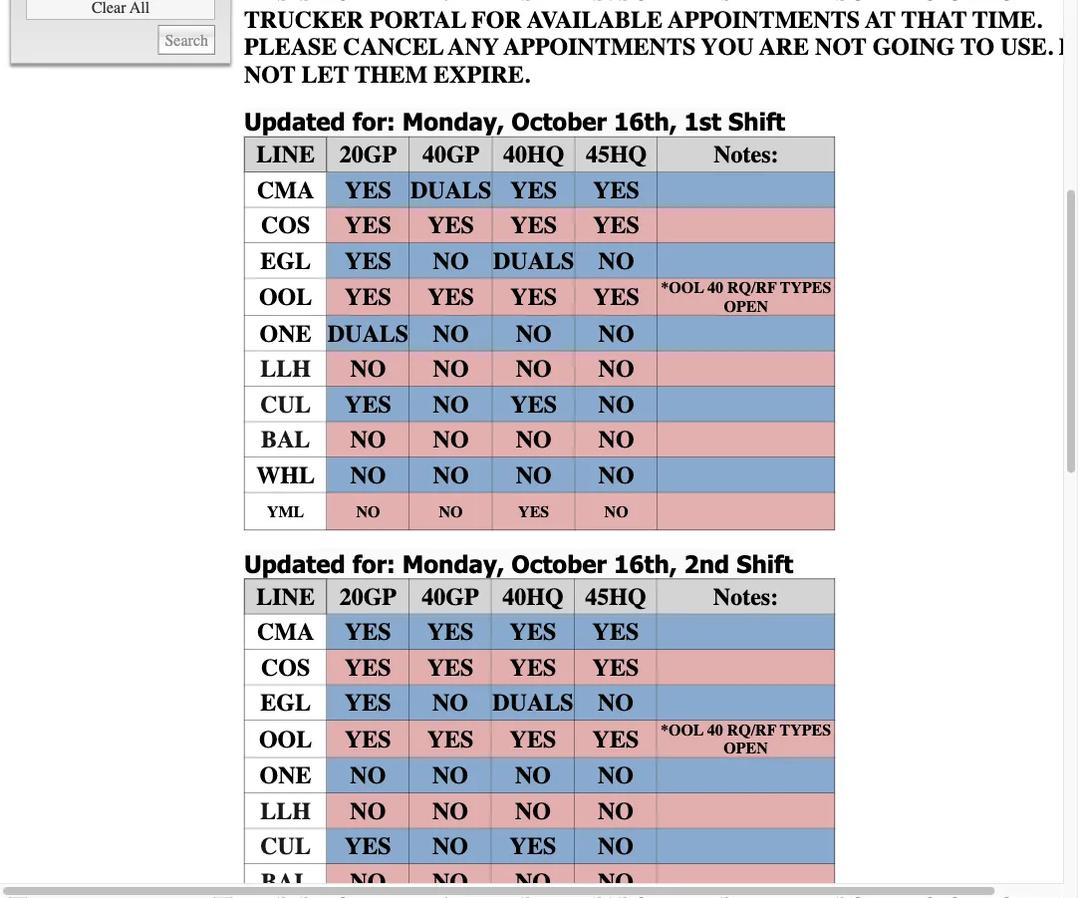 Task type: vqa. For each thing, say whether or not it's contained in the screenshot.


Task type: locate. For each thing, give the bounding box(es) containing it.
egl for updated for: monday, october 16th, 1st shift
[[260, 248, 311, 275]]

2 types from the top
[[780, 721, 831, 740]]

0 vertical spatial shift
[[729, 107, 786, 136]]

types
[[780, 279, 832, 298], [780, 721, 831, 740]]

1 vertical spatial 16th,
[[614, 549, 677, 578]]

40hq down updated for: monday, october 16th, 1st shift
[[503, 141, 565, 169]]

1 20gp from the top
[[340, 141, 397, 169]]

bal
[[261, 427, 310, 454], [261, 869, 310, 896]]

1 vertical spatial open
[[724, 740, 768, 758]]

1 types from the top
[[780, 279, 832, 298]]

16th, left 2nd
[[614, 549, 677, 578]]

1 40gp from the top
[[423, 141, 480, 169]]

16th, for 2nd
[[614, 549, 677, 578]]

1 vertical spatial 40gp
[[422, 583, 479, 611]]

ool for updated for: monday, october 16th, 2nd shift
[[259, 726, 312, 753]]

20gp for updated for: monday, october 16th, 1st shift
[[340, 141, 397, 169]]

open
[[724, 298, 769, 316], [724, 740, 768, 758]]

0 vertical spatial cma
[[257, 177, 314, 204]]

0 vertical spatial 40hq
[[503, 141, 565, 169]]

0 vertical spatial *ool 40 rq/rf types open
[[661, 279, 832, 316]]

0 vertical spatial october
[[512, 107, 607, 136]]

1 16th, from the top
[[614, 107, 677, 136]]

1 vertical spatial ool
[[259, 726, 312, 753]]

40hq
[[503, 141, 565, 169], [503, 583, 564, 611]]

monday, for updated for: monday, october 16th, 1st shift
[[403, 107, 505, 136]]

40hq down updated for: monday, october 16th, 2nd shift
[[503, 583, 564, 611]]

cma for updated for: monday, october 16th, 2nd shift
[[257, 619, 314, 646]]

cma
[[257, 177, 314, 204], [257, 619, 314, 646]]

0 vertical spatial types
[[780, 279, 832, 298]]

45hq for 2nd
[[585, 583, 646, 611]]

0 vertical spatial bal
[[261, 427, 310, 454]]

40gp for updated for: monday, october 16th, 2nd shift
[[422, 583, 479, 611]]

2 16th, from the top
[[614, 549, 677, 578]]

0 vertical spatial ool
[[259, 284, 312, 311]]

*ool
[[661, 279, 704, 298], [661, 721, 704, 740]]

1 vertical spatial rq/rf
[[727, 721, 777, 740]]

notes: down 2nd
[[714, 583, 779, 611]]

40gp down updated for: monday, october 16th, 2nd shift
[[422, 583, 479, 611]]

1 vertical spatial bal
[[261, 869, 310, 896]]

2 open from the top
[[724, 740, 768, 758]]

0 vertical spatial llh
[[260, 356, 311, 383]]

egl
[[260, 248, 311, 275], [260, 690, 311, 717]]

1 llh from the top
[[260, 356, 311, 383]]

2 40gp from the top
[[422, 583, 479, 611]]

​no
[[599, 356, 635, 383], [433, 391, 469, 419], [599, 391, 635, 419], [350, 462, 386, 489], [433, 462, 469, 489], [516, 462, 552, 489], [599, 462, 635, 489], [356, 503, 380, 521], [439, 503, 463, 521], [605, 503, 629, 521], [598, 798, 634, 825], [433, 833, 469, 861], [598, 833, 634, 861]]

1 for: from the top
[[353, 107, 396, 136]]

1 vertical spatial for:
[[353, 549, 396, 578]]

1 rq/rf from the top
[[728, 279, 777, 298]]

2 bal from the top
[[261, 869, 310, 896]]

2 one from the top
[[260, 762, 312, 790]]

1 vertical spatial october
[[512, 549, 607, 578]]

1 line from the top
[[256, 141, 315, 169]]

2nd
[[684, 549, 730, 578]]

one for updated for: monday, october 16th, 2nd shift
[[260, 762, 312, 790]]

1 40 from the top
[[708, 279, 724, 298]]

*ool 40 rq/rf types open for 2nd
[[661, 721, 831, 758]]

45hq
[[586, 141, 647, 169], [585, 583, 646, 611]]

rq/rf for 1st
[[728, 279, 777, 298]]

16th,
[[614, 107, 677, 136], [614, 549, 677, 578]]

*ool 40 rq/rf types open
[[661, 279, 832, 316], [661, 721, 831, 758]]

1 vertical spatial line
[[256, 583, 315, 611]]

0 vertical spatial rq/rf
[[728, 279, 777, 298]]

1 vertical spatial 40
[[707, 721, 723, 740]]

0 vertical spatial line
[[256, 141, 315, 169]]

yes
[[345, 177, 391, 204], [511, 177, 557, 204], [593, 177, 640, 204], [345, 212, 391, 240], [428, 212, 474, 240], [511, 212, 557, 240], [593, 212, 640, 240], [345, 248, 391, 275], [345, 284, 391, 311], [428, 284, 474, 311], [511, 284, 557, 311], [593, 284, 640, 311], [345, 391, 391, 419], [511, 391, 557, 419], [518, 503, 549, 521], [345, 619, 391, 646], [427, 619, 474, 646], [510, 619, 556, 646], [593, 619, 639, 646], [345, 654, 391, 682], [427, 654, 474, 682], [510, 654, 556, 682], [593, 654, 639, 682], [345, 690, 391, 717], [345, 726, 391, 753], [427, 726, 474, 753], [510, 726, 556, 753], [593, 726, 639, 753], [345, 833, 391, 861], [510, 833, 556, 861]]

1 vertical spatial 20gp
[[340, 583, 397, 611]]

0 vertical spatial notes:
[[714, 141, 779, 169]]

cos for updated for: monday, october 16th, 2nd shift
[[261, 654, 310, 682]]

1 updated from the top
[[244, 107, 346, 136]]

40hq for 1st
[[503, 141, 565, 169]]

1 cul from the top
[[260, 391, 311, 419]]

0 vertical spatial cul
[[260, 391, 311, 419]]

1 open from the top
[[724, 298, 769, 316]]

1 one from the top
[[260, 320, 312, 348]]

0 vertical spatial 40
[[708, 279, 724, 298]]

2 line from the top
[[256, 583, 315, 611]]

0 vertical spatial egl
[[260, 248, 311, 275]]

2 cul from the top
[[260, 833, 311, 861]]

2 october from the top
[[512, 549, 607, 578]]

cos
[[261, 212, 310, 240], [261, 654, 310, 682]]

2 cos from the top
[[261, 654, 310, 682]]

0 vertical spatial 45hq
[[586, 141, 647, 169]]

16th, left "1st"
[[614, 107, 677, 136]]

40gp down updated for: monday, october 16th, 1st shift
[[423, 141, 480, 169]]

1 egl from the top
[[260, 248, 311, 275]]

2 egl from the top
[[260, 690, 311, 717]]

0 vertical spatial one
[[260, 320, 312, 348]]

line
[[256, 141, 315, 169], [256, 583, 315, 611]]

​​no
[[599, 427, 635, 454], [598, 869, 634, 896]]

1 vertical spatial llh
[[260, 798, 311, 825]]

1 vertical spatial cma
[[257, 619, 314, 646]]

1 cma from the top
[[257, 177, 314, 204]]

2 ool from the top
[[259, 726, 312, 753]]

shift
[[729, 107, 786, 136], [737, 549, 794, 578]]

1 vertical spatial cul
[[260, 833, 311, 861]]

2 for: from the top
[[353, 549, 396, 578]]

for:
[[353, 107, 396, 136], [353, 549, 396, 578]]

1 vertical spatial updated
[[244, 549, 346, 578]]

2 cma from the top
[[257, 619, 314, 646]]

october
[[512, 107, 607, 136], [512, 549, 607, 578]]

1 ool from the top
[[259, 284, 312, 311]]

None submit
[[158, 25, 215, 55]]

types for updated for: monday, october 16th, 2nd shift
[[780, 721, 831, 740]]

2 40 from the top
[[707, 721, 723, 740]]

line for updated for: monday, october 16th, 1st shift
[[256, 141, 315, 169]]

october for 2nd
[[512, 549, 607, 578]]

0 vertical spatial 40gp
[[423, 141, 480, 169]]

1 vertical spatial shift
[[737, 549, 794, 578]]

cul
[[260, 391, 311, 419], [260, 833, 311, 861]]

monday,
[[403, 107, 505, 136], [403, 549, 505, 578]]

0 vertical spatial ​​no
[[599, 427, 635, 454]]

1 vertical spatial types
[[780, 721, 831, 740]]

0 vertical spatial 20gp
[[340, 141, 397, 169]]

2 llh from the top
[[260, 798, 311, 825]]

1 vertical spatial *ool 40 rq/rf types open
[[661, 721, 831, 758]]

2 monday, from the top
[[403, 549, 505, 578]]

shift right "1st"
[[729, 107, 786, 136]]

updated
[[244, 107, 346, 136], [244, 549, 346, 578]]

rq/rf for 2nd
[[727, 721, 777, 740]]

1 vertical spatial cos
[[261, 654, 310, 682]]

1 vertical spatial egl
[[260, 690, 311, 717]]

llh for updated for: monday, october 16th, 1st shift
[[260, 356, 311, 383]]

0 vertical spatial for:
[[353, 107, 396, 136]]

​yml
[[267, 503, 304, 521]]

45hq for 1st
[[586, 141, 647, 169]]

no
[[433, 248, 469, 275], [599, 248, 635, 275], [433, 320, 469, 348], [516, 320, 552, 348], [599, 320, 635, 348], [350, 356, 386, 383], [433, 356, 469, 383], [516, 356, 552, 383], [350, 427, 386, 454], [433, 427, 469, 454], [516, 427, 552, 454], [433, 690, 469, 717], [598, 690, 634, 717], [350, 762, 386, 790], [433, 762, 469, 790], [515, 762, 551, 790], [598, 762, 634, 790], [350, 798, 386, 825], [433, 798, 469, 825], [515, 798, 551, 825], [350, 869, 386, 896], [433, 869, 469, 896], [515, 869, 551, 896]]

​whl
[[256, 462, 315, 489]]

duals
[[411, 177, 492, 204], [493, 248, 575, 275], [328, 320, 409, 348], [493, 690, 574, 717]]

1 cos from the top
[[261, 212, 310, 240]]

2 updated from the top
[[244, 549, 346, 578]]

0 vertical spatial monday,
[[403, 107, 505, 136]]

2 rq/rf from the top
[[727, 721, 777, 740]]

one
[[260, 320, 312, 348], [260, 762, 312, 790]]

updated for updated for: monday, october 16th, 2nd shift
[[244, 549, 346, 578]]

for: for updated for: monday, october 16th, 2nd shift
[[353, 549, 396, 578]]

20gp
[[340, 141, 397, 169], [340, 583, 397, 611]]

2 45hq from the top
[[585, 583, 646, 611]]

1 monday, from the top
[[403, 107, 505, 136]]

40 for 2nd
[[707, 721, 723, 740]]

bal for updated for: monday, october 16th, 1st shift
[[261, 427, 310, 454]]

1 vertical spatial notes:
[[714, 583, 779, 611]]

0 vertical spatial cos
[[261, 212, 310, 240]]

rq/rf
[[728, 279, 777, 298], [727, 721, 777, 740]]

*ool for 2nd
[[661, 721, 704, 740]]

1 vertical spatial *ool
[[661, 721, 704, 740]]

0 vertical spatial *ool
[[661, 279, 704, 298]]

1 october from the top
[[512, 107, 607, 136]]

1 vertical spatial ​​no
[[598, 869, 634, 896]]

1 vertical spatial 40hq
[[503, 583, 564, 611]]

0 vertical spatial 16th,
[[614, 107, 677, 136]]

0 vertical spatial open
[[724, 298, 769, 316]]

notes: down "1st"
[[714, 141, 779, 169]]

ool
[[259, 284, 312, 311], [259, 726, 312, 753]]

40
[[708, 279, 724, 298], [707, 721, 723, 740]]

1 45hq from the top
[[586, 141, 647, 169]]

0 vertical spatial updated
[[244, 107, 346, 136]]

bal for updated for: monday, october 16th, 2nd shift
[[261, 869, 310, 896]]

shift right 2nd
[[737, 549, 794, 578]]

1 bal from the top
[[261, 427, 310, 454]]

2 20gp from the top
[[340, 583, 397, 611]]

1 vertical spatial one
[[260, 762, 312, 790]]

cul for updated for: monday, october 16th, 2nd shift
[[260, 833, 311, 861]]

1 vertical spatial monday,
[[403, 549, 505, 578]]

llh
[[260, 356, 311, 383], [260, 798, 311, 825]]

40gp
[[423, 141, 480, 169], [422, 583, 479, 611]]

1 vertical spatial 45hq
[[585, 583, 646, 611]]

one for updated for: monday, october 16th, 1st shift
[[260, 320, 312, 348]]

notes:
[[714, 141, 779, 169], [714, 583, 779, 611]]



Task type: describe. For each thing, give the bounding box(es) containing it.
updated for updated for: monday, october 16th, 1st shift
[[244, 107, 346, 136]]

monday, for updated for: monday, october 16th, 2nd shift
[[403, 549, 505, 578]]

*ool 40 rq/rf types open for 1st
[[661, 279, 832, 316]]

updated for: monday, october 16th, 2nd shift
[[244, 549, 794, 578]]

open for 1st
[[724, 298, 769, 316]]

cul for updated for: monday, october 16th, 1st shift
[[260, 391, 311, 419]]

line for updated for: monday, october 16th, 2nd shift
[[256, 583, 315, 611]]

notes: for 2nd
[[714, 583, 779, 611]]

ool for updated for: monday, october 16th, 1st shift
[[259, 284, 312, 311]]

cos for updated for: monday, october 16th, 1st shift
[[261, 212, 310, 240]]

40hq for 2nd
[[503, 583, 564, 611]]

cma for updated for: monday, october 16th, 1st shift
[[257, 177, 314, 204]]

20gp for updated for: monday, october 16th, 2nd shift
[[340, 583, 397, 611]]

shift for updated for: monday, october 16th, 1st shift
[[729, 107, 786, 136]]

egl for updated for: monday, october 16th, 2nd shift
[[260, 690, 311, 717]]

16th, for 1st
[[614, 107, 677, 136]]

updated for: monday, october 16th, 1st shift
[[244, 107, 786, 136]]

for: for updated for: monday, october 16th, 1st shift
[[353, 107, 396, 136]]

notes: for 1st
[[714, 141, 779, 169]]

40gp for updated for: monday, october 16th, 1st shift
[[423, 141, 480, 169]]

llh for updated for: monday, october 16th, 2nd shift
[[260, 798, 311, 825]]

october for 1st
[[512, 107, 607, 136]]

open for 2nd
[[724, 740, 768, 758]]

40 for 1st
[[708, 279, 724, 298]]

​​no for 2nd
[[598, 869, 634, 896]]

1st
[[684, 107, 722, 136]]

types for updated for: monday, october 16th, 1st shift
[[780, 279, 832, 298]]

​​no for 1st
[[599, 427, 635, 454]]

*ool for 1st
[[661, 279, 704, 298]]

shift for updated for: monday, october 16th, 2nd shift
[[737, 549, 794, 578]]



